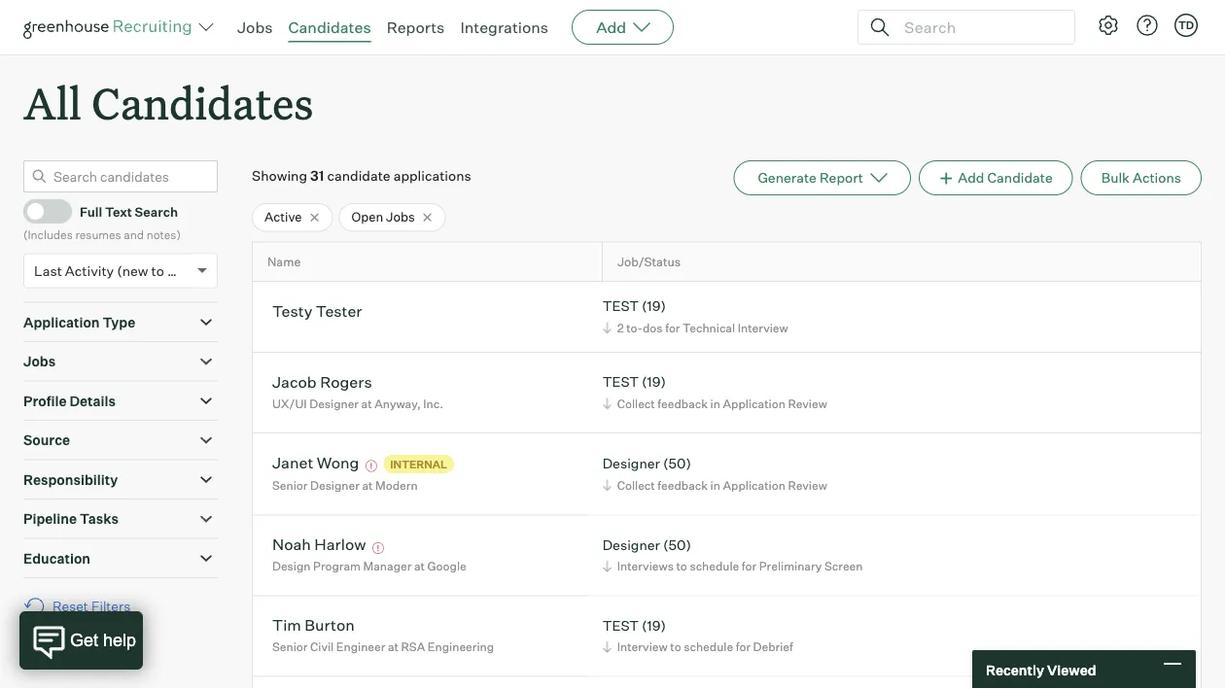 Task type: describe. For each thing, give the bounding box(es) containing it.
collect feedback in application review link for (50)
[[600, 476, 832, 494]]

last activity (new to old) option
[[34, 262, 192, 279]]

2 to-dos for technical interview link
[[600, 319, 793, 337]]

(includes
[[23, 227, 73, 242]]

(19) for test (19) interview to schedule for debrief
[[642, 617, 666, 634]]

31
[[310, 167, 324, 184]]

bulk actions
[[1102, 169, 1182, 186]]

activity
[[65, 262, 114, 279]]

candidate
[[988, 169, 1053, 186]]

0 vertical spatial jobs
[[237, 18, 273, 37]]

testy tester
[[272, 301, 362, 321]]

at down janet wong has been in application review for more than 5 days image
[[362, 479, 373, 493]]

test for test (19) collect feedback in application review
[[603, 374, 639, 391]]

application type
[[23, 314, 135, 331]]

design program manager at google
[[272, 559, 467, 574]]

anyway,
[[375, 396, 421, 411]]

janet
[[272, 453, 313, 472]]

testy tester link
[[272, 301, 362, 324]]

reset filters
[[53, 598, 131, 615]]

Search candidates field
[[23, 161, 218, 193]]

at inside tim burton senior civil engineer at rsa engineering
[[388, 640, 399, 655]]

filters
[[91, 598, 131, 615]]

to for interview
[[670, 640, 681, 655]]

details
[[69, 393, 116, 410]]

screen
[[825, 559, 863, 574]]

1 senior from the top
[[272, 479, 308, 493]]

modern
[[375, 479, 418, 493]]

integrations
[[460, 18, 549, 37]]

last activity (new to old)
[[34, 262, 192, 279]]

inc.
[[423, 396, 443, 411]]

collect for test
[[617, 396, 655, 411]]

noah
[[272, 535, 311, 554]]

harlow
[[314, 535, 366, 554]]

tim burton senior civil engineer at rsa engineering
[[272, 616, 494, 655]]

application for designer (50)
[[723, 478, 786, 492]]

0 vertical spatial candidates
[[288, 18, 371, 37]]

0 horizontal spatial jobs
[[23, 353, 56, 370]]

test (19) collect feedback in application review
[[603, 374, 827, 411]]

designer inside jacob rogers ux/ui designer at anyway, inc.
[[309, 396, 359, 411]]

for for designer (50)
[[742, 559, 757, 574]]

janet wong
[[272, 453, 359, 472]]

applications
[[394, 167, 471, 184]]

viewed
[[1047, 662, 1097, 679]]

collect for designer
[[617, 478, 655, 492]]

full text search (includes resumes and notes)
[[23, 204, 181, 242]]

candidate
[[327, 167, 391, 184]]

civil
[[310, 640, 334, 655]]

to for (new
[[151, 262, 164, 279]]

add candidate
[[958, 169, 1053, 186]]

last
[[34, 262, 62, 279]]

open jobs
[[352, 209, 415, 225]]

manager
[[363, 559, 412, 574]]

engineering
[[428, 640, 494, 655]]

source
[[23, 432, 70, 449]]

review for (50)
[[788, 478, 827, 492]]

designer (50) interviews to schedule for preliminary screen
[[603, 536, 863, 574]]

wong
[[317, 453, 359, 472]]

active
[[265, 209, 302, 225]]

type
[[103, 314, 135, 331]]

testy
[[272, 301, 312, 321]]

senior inside tim burton senior civil engineer at rsa engineering
[[272, 640, 308, 655]]

feedback for (19)
[[658, 396, 708, 411]]

design
[[272, 559, 311, 574]]

candidates link
[[288, 18, 371, 37]]

internal
[[390, 458, 447, 471]]

recently viewed
[[986, 662, 1097, 679]]

engineer
[[336, 640, 385, 655]]

generate report button
[[734, 161, 911, 196]]

rogers
[[320, 372, 372, 392]]

in for (19)
[[711, 396, 721, 411]]

education
[[23, 550, 91, 567]]

test for test (19) interview to schedule for debrief
[[603, 617, 639, 634]]

full
[[80, 204, 102, 219]]

reset filters button
[[23, 589, 140, 625]]

interview to schedule for debrief link
[[600, 638, 798, 657]]

generate report
[[758, 169, 864, 186]]

all
[[23, 74, 82, 131]]

reports link
[[387, 18, 445, 37]]

interviews to schedule for preliminary screen link
[[600, 557, 868, 576]]

jacob
[[272, 372, 317, 392]]

to-
[[626, 321, 643, 335]]

interviews
[[617, 559, 674, 574]]

review for (19)
[[788, 396, 827, 411]]

test (19) 2 to-dos for technical interview
[[603, 298, 788, 335]]

checkmark image
[[32, 204, 47, 218]]

tasks
[[80, 511, 119, 528]]



Task type: vqa. For each thing, say whether or not it's contained in the screenshot.
(19) in "Test (19) 2 To-Dos For Technical Interview"
yes



Task type: locate. For each thing, give the bounding box(es) containing it.
2 collect from the top
[[617, 478, 655, 492]]

(50) down test (19) collect feedback in application review
[[663, 455, 691, 472]]

(19) inside the test (19) interview to schedule for debrief
[[642, 617, 666, 634]]

report
[[820, 169, 864, 186]]

test down "2" in the top right of the page
[[603, 374, 639, 391]]

collect feedback in application review link for (19)
[[600, 395, 832, 413]]

3 test from the top
[[603, 617, 639, 634]]

2 review from the top
[[788, 478, 827, 492]]

(19) inside test (19) 2 to-dos for technical interview
[[642, 298, 666, 315]]

test (19) interview to schedule for debrief
[[603, 617, 793, 655]]

dos
[[643, 321, 663, 335]]

feedback inside test (19) collect feedback in application review
[[658, 396, 708, 411]]

interview inside test (19) 2 to-dos for technical interview
[[738, 321, 788, 335]]

2 horizontal spatial jobs
[[386, 209, 415, 225]]

test inside test (19) 2 to-dos for technical interview
[[603, 298, 639, 315]]

job/status
[[618, 254, 681, 270]]

td button
[[1175, 14, 1198, 37]]

2 vertical spatial to
[[670, 640, 681, 655]]

schedule inside designer (50) interviews to schedule for preliminary screen
[[690, 559, 739, 574]]

showing
[[252, 167, 307, 184]]

senior
[[272, 479, 308, 493], [272, 640, 308, 655]]

senior down 'janet'
[[272, 479, 308, 493]]

1 collect from the top
[[617, 396, 655, 411]]

at left the google
[[414, 559, 425, 574]]

test down interviews
[[603, 617, 639, 634]]

ux/ui
[[272, 396, 307, 411]]

collect up interviews
[[617, 478, 655, 492]]

for inside test (19) 2 to-dos for technical interview
[[665, 321, 680, 335]]

0 vertical spatial to
[[151, 262, 164, 279]]

2 test from the top
[[603, 374, 639, 391]]

candidate reports are now available! apply filters and select "view in app" element
[[734, 161, 911, 196]]

1 vertical spatial candidates
[[92, 74, 314, 131]]

designer inside designer (50) interviews to schedule for preliminary screen
[[603, 536, 660, 554]]

0 vertical spatial collect feedback in application review link
[[600, 395, 832, 413]]

add for add candidate
[[958, 169, 985, 186]]

integrations link
[[460, 18, 549, 37]]

actions
[[1133, 169, 1182, 186]]

janet wong link
[[272, 453, 359, 475]]

2
[[617, 321, 624, 335]]

test inside test (19) collect feedback in application review
[[603, 374, 639, 391]]

google
[[428, 559, 467, 574]]

2 vertical spatial jobs
[[23, 353, 56, 370]]

3 (19) from the top
[[642, 617, 666, 634]]

jobs
[[237, 18, 273, 37], [386, 209, 415, 225], [23, 353, 56, 370]]

2 vertical spatial (19)
[[642, 617, 666, 634]]

senior designer at modern
[[272, 479, 418, 493]]

(19) for test (19) 2 to-dos for technical interview
[[642, 298, 666, 315]]

application up designer (50) interviews to schedule for preliminary screen at the bottom
[[723, 478, 786, 492]]

schedule left debrief
[[684, 640, 733, 655]]

1 vertical spatial interview
[[617, 640, 668, 655]]

2 vertical spatial test
[[603, 617, 639, 634]]

2 (50) from the top
[[663, 536, 691, 554]]

noah harlow link
[[272, 535, 366, 557]]

open
[[352, 209, 383, 225]]

responsibility
[[23, 471, 118, 488]]

candidates down 'jobs' link
[[92, 74, 314, 131]]

(19) up interview to schedule for debrief link
[[642, 617, 666, 634]]

0 horizontal spatial add
[[596, 18, 626, 37]]

profile details
[[23, 393, 116, 410]]

candidates right 'jobs' link
[[288, 18, 371, 37]]

schedule
[[690, 559, 739, 574], [684, 640, 733, 655]]

at
[[361, 396, 372, 411], [362, 479, 373, 493], [414, 559, 425, 574], [388, 640, 399, 655]]

jacob rogers link
[[272, 372, 372, 395]]

application for test (19)
[[723, 396, 786, 411]]

a follow-up was set for sep 22, 2023 for noah harlow image
[[369, 543, 387, 554]]

in up designer (50) collect feedback in application review on the bottom of page
[[711, 396, 721, 411]]

designer (50) collect feedback in application review
[[603, 455, 827, 492]]

application inside designer (50) collect feedback in application review
[[723, 478, 786, 492]]

2 vertical spatial application
[[723, 478, 786, 492]]

test inside the test (19) interview to schedule for debrief
[[603, 617, 639, 634]]

at left rsa
[[388, 640, 399, 655]]

showing 31 candidate applications
[[252, 167, 471, 184]]

to inside the test (19) interview to schedule for debrief
[[670, 640, 681, 655]]

(19) up "dos"
[[642, 298, 666, 315]]

0 vertical spatial add
[[596, 18, 626, 37]]

1 vertical spatial senior
[[272, 640, 308, 655]]

for right "dos"
[[665, 321, 680, 335]]

interview inside the test (19) interview to schedule for debrief
[[617, 640, 668, 655]]

2 senior from the top
[[272, 640, 308, 655]]

application
[[23, 314, 100, 331], [723, 396, 786, 411], [723, 478, 786, 492]]

collect inside designer (50) collect feedback in application review
[[617, 478, 655, 492]]

and
[[124, 227, 144, 242]]

(19) inside test (19) collect feedback in application review
[[642, 374, 666, 391]]

feedback for (50)
[[658, 478, 708, 492]]

1 vertical spatial in
[[711, 478, 721, 492]]

(50) for harlow
[[663, 536, 691, 554]]

pipeline
[[23, 511, 77, 528]]

old)
[[167, 262, 192, 279]]

1 review from the top
[[788, 396, 827, 411]]

configure image
[[1097, 14, 1120, 37]]

(19) for test (19) collect feedback in application review
[[642, 374, 666, 391]]

in up designer (50) interviews to schedule for preliminary screen at the bottom
[[711, 478, 721, 492]]

feedback up designer (50) interviews to schedule for preliminary screen at the bottom
[[658, 478, 708, 492]]

2 vertical spatial for
[[736, 640, 751, 655]]

application inside test (19) collect feedback in application review
[[723, 396, 786, 411]]

1 vertical spatial test
[[603, 374, 639, 391]]

rsa
[[401, 640, 425, 655]]

(19)
[[642, 298, 666, 315], [642, 374, 666, 391], [642, 617, 666, 634]]

janet wong has been in application review for more than 5 days image
[[363, 461, 380, 472]]

1 vertical spatial jobs
[[386, 209, 415, 225]]

0 vertical spatial schedule
[[690, 559, 739, 574]]

add for add
[[596, 18, 626, 37]]

test up "2" in the top right of the page
[[603, 298, 639, 315]]

feedback
[[658, 396, 708, 411], [658, 478, 708, 492]]

1 in from the top
[[711, 396, 721, 411]]

recently
[[986, 662, 1044, 679]]

1 (19) from the top
[[642, 298, 666, 315]]

td button
[[1171, 10, 1202, 41]]

0 vertical spatial collect
[[617, 396, 655, 411]]

0 vertical spatial in
[[711, 396, 721, 411]]

add
[[596, 18, 626, 37], [958, 169, 985, 186]]

feedback up designer (50) collect feedback in application review on the bottom of page
[[658, 396, 708, 411]]

1 vertical spatial for
[[742, 559, 757, 574]]

to inside designer (50) interviews to schedule for preliminary screen
[[676, 559, 687, 574]]

review
[[788, 396, 827, 411], [788, 478, 827, 492]]

application up designer (50) collect feedback in application review on the bottom of page
[[723, 396, 786, 411]]

jobs right open
[[386, 209, 415, 225]]

feedback inside designer (50) collect feedback in application review
[[658, 478, 708, 492]]

0 horizontal spatial interview
[[617, 640, 668, 655]]

collect feedback in application review link up designer (50) collect feedback in application review on the bottom of page
[[600, 395, 832, 413]]

collect down the to-
[[617, 396, 655, 411]]

review inside test (19) collect feedback in application review
[[788, 396, 827, 411]]

td
[[1179, 18, 1194, 32]]

search
[[135, 204, 178, 219]]

candidates
[[288, 18, 371, 37], [92, 74, 314, 131]]

reset
[[53, 598, 88, 615]]

0 vertical spatial feedback
[[658, 396, 708, 411]]

for left debrief
[[736, 640, 751, 655]]

1 vertical spatial collect feedback in application review link
[[600, 476, 832, 494]]

profile
[[23, 393, 67, 410]]

0 vertical spatial test
[[603, 298, 639, 315]]

tim burton link
[[272, 616, 355, 638]]

to left old)
[[151, 262, 164, 279]]

0 vertical spatial senior
[[272, 479, 308, 493]]

name
[[267, 254, 301, 270]]

0 vertical spatial (19)
[[642, 298, 666, 315]]

designer inside designer (50) collect feedback in application review
[[603, 455, 660, 472]]

1 horizontal spatial interview
[[738, 321, 788, 335]]

schedule for (50)
[[690, 559, 739, 574]]

jobs left candidates link
[[237, 18, 273, 37]]

jobs link
[[237, 18, 273, 37]]

schedule inside the test (19) interview to schedule for debrief
[[684, 640, 733, 655]]

2 feedback from the top
[[658, 478, 708, 492]]

1 vertical spatial collect
[[617, 478, 655, 492]]

2 (19) from the top
[[642, 374, 666, 391]]

application down last at the top of page
[[23, 314, 100, 331]]

collect feedback in application review link up designer (50) interviews to schedule for preliminary screen at the bottom
[[600, 476, 832, 494]]

burton
[[305, 616, 355, 635]]

in inside designer (50) collect feedback in application review
[[711, 478, 721, 492]]

(19) down "dos"
[[642, 374, 666, 391]]

for left preliminary
[[742, 559, 757, 574]]

at inside jacob rogers ux/ui designer at anyway, inc.
[[361, 396, 372, 411]]

0 vertical spatial (50)
[[663, 455, 691, 472]]

collect feedback in application review link
[[600, 395, 832, 413], [600, 476, 832, 494]]

jobs up profile
[[23, 353, 56, 370]]

all candidates
[[23, 74, 314, 131]]

notes)
[[147, 227, 181, 242]]

preliminary
[[759, 559, 822, 574]]

1 vertical spatial feedback
[[658, 478, 708, 492]]

to for interviews
[[676, 559, 687, 574]]

add candidate link
[[919, 161, 1073, 196]]

1 vertical spatial schedule
[[684, 640, 733, 655]]

0 vertical spatial review
[[788, 396, 827, 411]]

1 vertical spatial (50)
[[663, 536, 691, 554]]

to right interviews
[[676, 559, 687, 574]]

Search text field
[[900, 13, 1057, 41]]

1 feedback from the top
[[658, 396, 708, 411]]

add inside popup button
[[596, 18, 626, 37]]

1 vertical spatial to
[[676, 559, 687, 574]]

in inside test (19) collect feedback in application review
[[711, 396, 721, 411]]

add button
[[572, 10, 674, 45]]

program
[[313, 559, 361, 574]]

(50) inside designer (50) interviews to schedule for preliminary screen
[[663, 536, 691, 554]]

schedule for (19)
[[684, 640, 733, 655]]

interview right the technical at top
[[738, 321, 788, 335]]

1 vertical spatial (19)
[[642, 374, 666, 391]]

(50) inside designer (50) collect feedback in application review
[[663, 455, 691, 472]]

for for test (19)
[[665, 321, 680, 335]]

2 collect feedback in application review link from the top
[[600, 476, 832, 494]]

1 collect feedback in application review link from the top
[[600, 395, 832, 413]]

noah harlow
[[272, 535, 366, 554]]

1 vertical spatial add
[[958, 169, 985, 186]]

schedule right interviews
[[690, 559, 739, 574]]

to down interviews
[[670, 640, 681, 655]]

test for test (19) 2 to-dos for technical interview
[[603, 298, 639, 315]]

1 test from the top
[[603, 298, 639, 315]]

review inside designer (50) collect feedback in application review
[[788, 478, 827, 492]]

interview
[[738, 321, 788, 335], [617, 640, 668, 655]]

interview down interviews
[[617, 640, 668, 655]]

at down rogers
[[361, 396, 372, 411]]

generate
[[758, 169, 817, 186]]

text
[[105, 204, 132, 219]]

pipeline tasks
[[23, 511, 119, 528]]

1 vertical spatial application
[[723, 396, 786, 411]]

jacob rogers ux/ui designer at anyway, inc.
[[272, 372, 443, 411]]

senior down tim
[[272, 640, 308, 655]]

greenhouse recruiting image
[[23, 16, 198, 39]]

2 in from the top
[[711, 478, 721, 492]]

collect inside test (19) collect feedback in application review
[[617, 396, 655, 411]]

debrief
[[753, 640, 793, 655]]

(50) for wong
[[663, 455, 691, 472]]

1 vertical spatial review
[[788, 478, 827, 492]]

for inside designer (50) interviews to schedule for preliminary screen
[[742, 559, 757, 574]]

technical
[[683, 321, 735, 335]]

bulk actions link
[[1081, 161, 1202, 196]]

collect
[[617, 396, 655, 411], [617, 478, 655, 492]]

for inside the test (19) interview to schedule for debrief
[[736, 640, 751, 655]]

1 horizontal spatial add
[[958, 169, 985, 186]]

1 horizontal spatial jobs
[[237, 18, 273, 37]]

0 vertical spatial application
[[23, 314, 100, 331]]

(50) up interviews
[[663, 536, 691, 554]]

(new
[[117, 262, 148, 279]]

0 vertical spatial interview
[[738, 321, 788, 335]]

in for (50)
[[711, 478, 721, 492]]

0 vertical spatial for
[[665, 321, 680, 335]]

1 (50) from the top
[[663, 455, 691, 472]]

tim
[[272, 616, 301, 635]]



